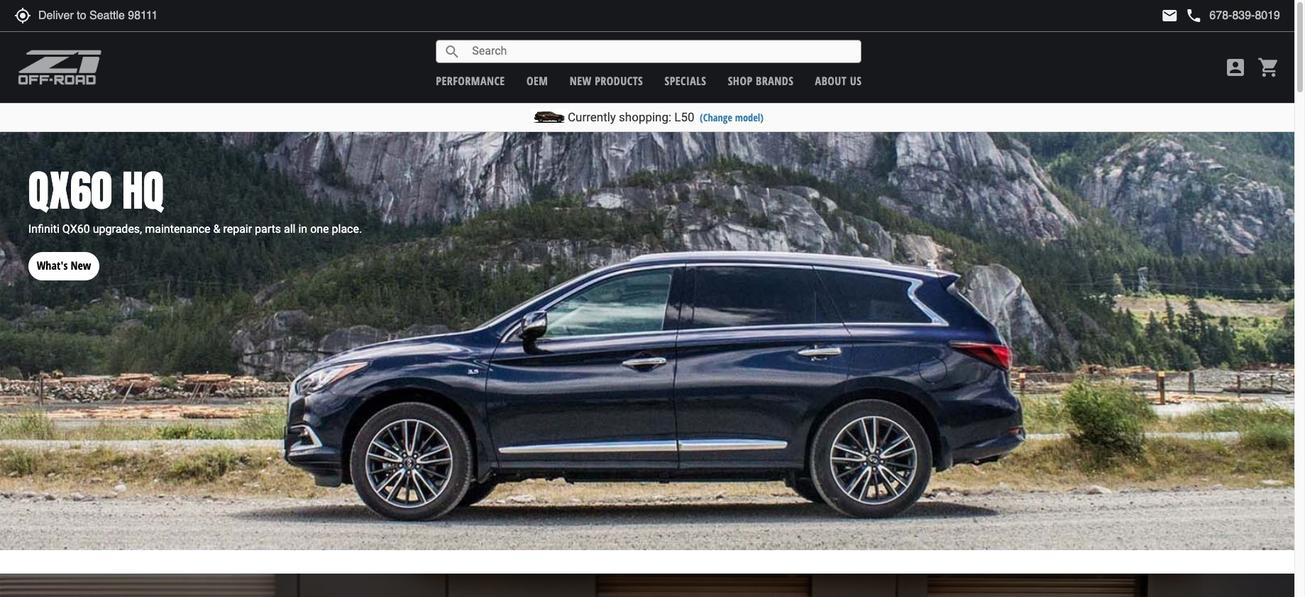 Task type: describe. For each thing, give the bounding box(es) containing it.
us
[[850, 73, 862, 88]]

upgrades,
[[93, 222, 142, 236]]

what's new
[[37, 258, 91, 273]]

search
[[444, 43, 461, 60]]

(change
[[700, 111, 733, 124]]

qx60 right infiniti
[[62, 222, 90, 236]]

account_box link
[[1221, 56, 1251, 79]]

performance
[[436, 73, 505, 88]]

currently
[[568, 110, 616, 124]]

mail link
[[1162, 7, 1179, 24]]

infiniti
[[28, 222, 60, 236]]

about us link
[[816, 73, 862, 88]]

(change model) link
[[700, 111, 764, 124]]

what's new link
[[28, 238, 99, 280]]

new
[[71, 258, 91, 273]]

shop
[[728, 73, 753, 88]]

oem link
[[527, 73, 548, 88]]

model)
[[735, 111, 764, 124]]

shopping_cart
[[1258, 56, 1281, 79]]

specials
[[665, 73, 707, 88]]

qx60 up what's new link
[[28, 158, 112, 223]]

phone link
[[1186, 7, 1281, 24]]

Search search field
[[461, 41, 861, 62]]

mail
[[1162, 7, 1179, 24]]

parts
[[255, 222, 281, 236]]

all
[[284, 222, 296, 236]]

l50
[[675, 110, 695, 124]]

currently shopping: l50 (change model)
[[568, 110, 764, 124]]

win this truck shop now to get automatically entered image
[[0, 574, 1295, 597]]

&
[[213, 222, 220, 236]]

shopping_cart link
[[1255, 56, 1281, 79]]



Task type: vqa. For each thing, say whether or not it's contained in the screenshot.
Boost
no



Task type: locate. For each thing, give the bounding box(es) containing it.
specials link
[[665, 73, 707, 88]]

about us
[[816, 73, 862, 88]]

one
[[310, 222, 329, 236]]

products
[[595, 73, 643, 88]]

what's
[[37, 258, 68, 273]]

z1 motorsports logo image
[[18, 50, 102, 85]]

mail phone
[[1162, 7, 1203, 24]]

qx60 hq infiniti qx60 upgrades, maintenance & repair parts all in one place. image
[[0, 132, 1295, 550]]

shop brands link
[[728, 73, 794, 88]]

qx60
[[28, 158, 112, 223], [62, 222, 90, 236]]

maintenance
[[145, 222, 211, 236]]

shopping:
[[619, 110, 672, 124]]

performance link
[[436, 73, 505, 88]]

in
[[299, 222, 308, 236]]

new products
[[570, 73, 643, 88]]

hq
[[122, 158, 164, 223]]

phone
[[1186, 7, 1203, 24]]

account_box
[[1225, 56, 1248, 79]]

new
[[570, 73, 592, 88]]

oem
[[527, 73, 548, 88]]

shop brands
[[728, 73, 794, 88]]

repair
[[223, 222, 252, 236]]

brands
[[756, 73, 794, 88]]

place.
[[332, 222, 362, 236]]

my_location
[[14, 7, 31, 24]]

new products link
[[570, 73, 643, 88]]

about
[[816, 73, 847, 88]]

qx60 hq infiniti qx60 upgrades, maintenance & repair parts all in one place.
[[28, 158, 362, 236]]



